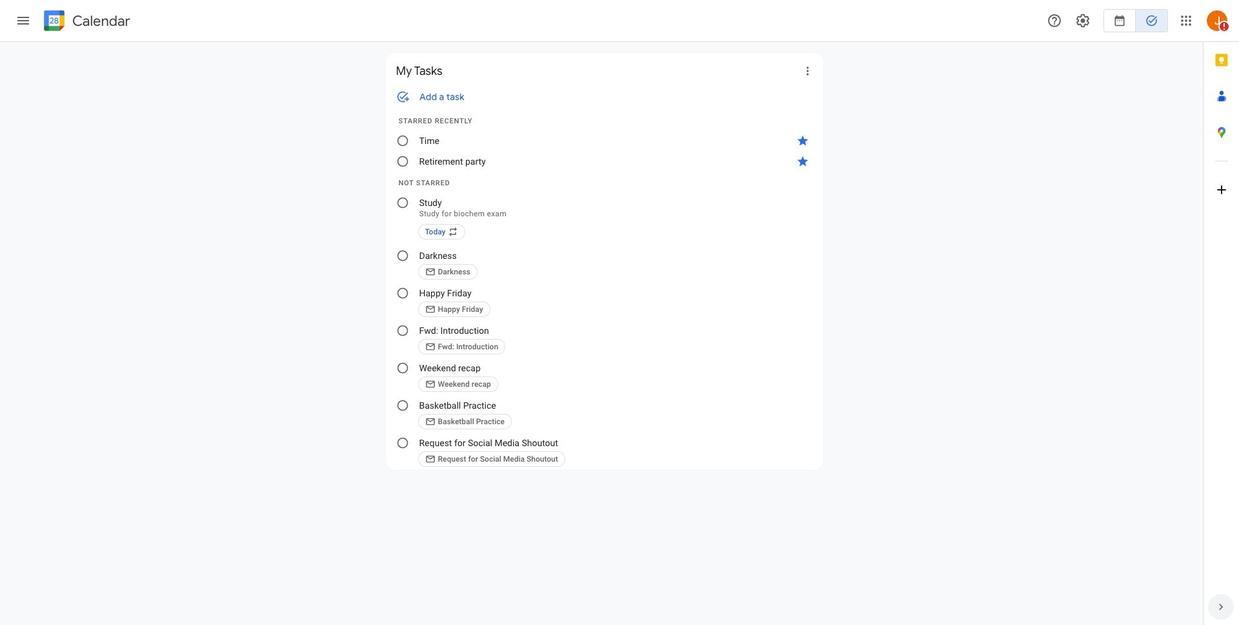 Task type: locate. For each thing, give the bounding box(es) containing it.
heading
[[70, 13, 130, 29]]

settings menu image
[[1076, 13, 1091, 28]]

support menu image
[[1047, 13, 1063, 28]]

tab list
[[1204, 42, 1240, 589]]

calendar element
[[41, 8, 130, 36]]



Task type: describe. For each thing, give the bounding box(es) containing it.
heading inside calendar element
[[70, 13, 130, 29]]

tasks sidebar image
[[15, 13, 31, 28]]



Task type: vqa. For each thing, say whether or not it's contained in the screenshot.
time
no



